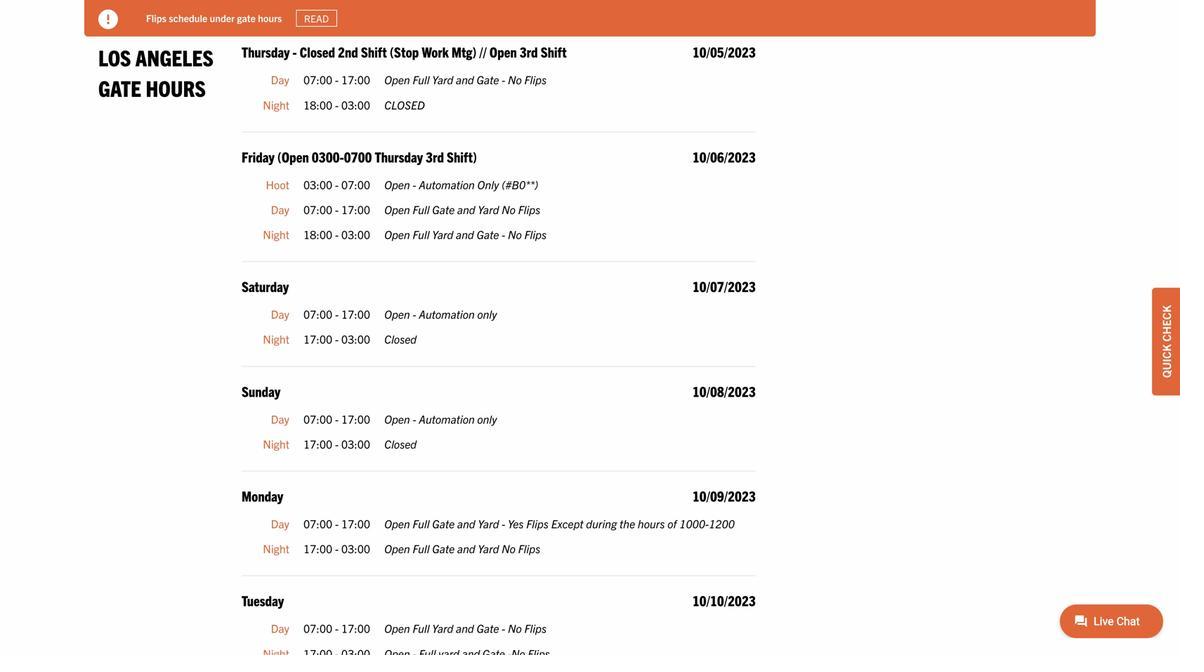 Task type: describe. For each thing, give the bounding box(es) containing it.
los
[[98, 43, 131, 71]]

yes
[[508, 517, 524, 531]]

5 full from the top
[[413, 542, 430, 556]]

1 vertical spatial 3rd
[[426, 148, 444, 165]]

monday
[[242, 487, 283, 505]]

18:00 for closed
[[304, 98, 333, 112]]

07:00 - 17:00 for saturday
[[304, 307, 370, 321]]

thursday - closed 2nd shift (stop work mtg) // open 3rd shift
[[242, 43, 567, 61]]

night for sunday
[[263, 437, 290, 451]]

10/07/2023
[[693, 278, 756, 295]]

18:00 - 03:00 for closed
[[304, 98, 370, 112]]

shift)
[[447, 148, 477, 165]]

open full yard and gate - no flips for tuesday
[[385, 622, 547, 636]]

0 horizontal spatial hours
[[258, 12, 282, 24]]

open - automation only (#b0**)
[[385, 177, 539, 191]]

07:00 - 17:00 for tuesday
[[304, 622, 370, 636]]

(stop
[[390, 43, 419, 61]]

except
[[552, 517, 584, 531]]

mtg)
[[452, 43, 477, 61]]

03:00 for monday
[[342, 542, 370, 556]]

10/05/2023
[[693, 43, 756, 61]]

flips schedule under gate hours
[[146, 12, 282, 24]]

friday
[[242, 148, 275, 165]]

friday  (open 0300-0700 thursday 3rd shift)
[[242, 148, 477, 165]]

automation for sunday
[[419, 412, 475, 426]]

03:00 for saturday
[[342, 332, 370, 346]]

hoot
[[266, 177, 290, 191]]

automation for saturday
[[419, 307, 475, 321]]

6 full from the top
[[413, 622, 430, 636]]

03:00 for sunday
[[342, 437, 370, 451]]

open - automation only for sunday
[[385, 412, 497, 426]]

10/06/2023
[[693, 148, 756, 165]]

2nd
[[338, 43, 358, 61]]

only for sunday
[[478, 412, 497, 426]]

18:00 - 03:00 for open full yard and gate - no flips
[[304, 227, 370, 241]]

sunday
[[242, 383, 281, 400]]

open full gate and yard -  yes flips except during the hours of 1000-1200
[[385, 517, 735, 531]]

check
[[1160, 306, 1174, 342]]

2 shift from the left
[[541, 43, 567, 61]]

07:00 - 17:00 for monday
[[304, 517, 370, 531]]

07:00 for thursday - closed 2nd shift (stop work mtg) // open 3rd shift
[[304, 73, 333, 87]]

1 shift from the left
[[361, 43, 387, 61]]

read
[[304, 12, 329, 25]]

2 07:00 - 17:00 from the top
[[304, 202, 370, 216]]

only for saturday
[[478, 307, 497, 321]]

2 full from the top
[[413, 202, 430, 216]]

1 horizontal spatial thursday
[[375, 148, 423, 165]]

gate
[[237, 12, 256, 24]]

read link
[[296, 10, 337, 27]]

angeles
[[135, 43, 214, 71]]

only
[[478, 177, 499, 191]]

1 horizontal spatial 3rd
[[520, 43, 538, 61]]

03:00 for thursday - closed 2nd shift (stop work mtg) // open 3rd shift
[[342, 98, 370, 112]]

1 vertical spatial hours
[[638, 517, 665, 531]]

07:00 for tuesday
[[304, 622, 333, 636]]

17:00 - 03:00 for sunday
[[304, 437, 370, 451]]

0700
[[344, 148, 372, 165]]



Task type: vqa. For each thing, say whether or not it's contained in the screenshot.
2704
no



Task type: locate. For each thing, give the bounding box(es) containing it.
day for thursday - closed 2nd shift (stop work mtg) // open 3rd shift
[[271, 73, 290, 87]]

1 horizontal spatial shift
[[541, 43, 567, 61]]

closed for saturday
[[385, 332, 417, 346]]

open full gate and yard no flips for monday
[[385, 542, 541, 556]]

07:00 - 17:00 for thursday - closed 2nd shift (stop work mtg) // open 3rd shift
[[304, 73, 370, 87]]

1 vertical spatial closed
[[385, 332, 417, 346]]

0 vertical spatial automation
[[419, 177, 475, 191]]

night for saturday
[[263, 332, 290, 346]]

day
[[271, 73, 290, 87], [271, 202, 290, 216], [271, 307, 290, 321], [271, 412, 290, 426], [271, 517, 290, 531], [271, 622, 290, 636]]

0 vertical spatial thursday
[[242, 43, 290, 61]]

of
[[668, 517, 677, 531]]

night up (open on the left of the page
[[263, 98, 290, 112]]

1000-
[[680, 517, 709, 531]]

4 night from the top
[[263, 437, 290, 451]]

full
[[413, 73, 430, 87], [413, 202, 430, 216], [413, 227, 430, 241], [413, 517, 430, 531], [413, 542, 430, 556], [413, 622, 430, 636]]

open full gate and yard no flips down yes
[[385, 542, 541, 556]]

2 night from the top
[[263, 227, 290, 241]]

los angeles gate hours
[[98, 43, 214, 101]]

1 horizontal spatial hours
[[638, 517, 665, 531]]

18:00
[[304, 98, 333, 112], [304, 227, 333, 241]]

night for thursday - closed 2nd shift (stop work mtg) // open 3rd shift
[[263, 98, 290, 112]]

1 vertical spatial 18:00 - 03:00
[[304, 227, 370, 241]]

automation for friday  (open 0300-0700 thursday 3rd shift)
[[419, 177, 475, 191]]

night up monday
[[263, 437, 290, 451]]

17:00 - 03:00 for monday
[[304, 542, 370, 556]]

2 open - automation only from the top
[[385, 412, 497, 426]]

07:00 - 17:00 for sunday
[[304, 412, 370, 426]]

1 full from the top
[[413, 73, 430, 87]]

5 day from the top
[[271, 517, 290, 531]]

4 full from the top
[[413, 517, 430, 531]]

2 vertical spatial automation
[[419, 412, 475, 426]]

1 open full gate and yard no flips from the top
[[385, 202, 541, 216]]

the
[[620, 517, 636, 531]]

1 only from the top
[[478, 307, 497, 321]]

3 day from the top
[[271, 307, 290, 321]]

10/09/2023
[[693, 487, 756, 505]]

0 vertical spatial open - automation only
[[385, 307, 497, 321]]

18:00 - 03:00
[[304, 98, 370, 112], [304, 227, 370, 241]]

only
[[478, 307, 497, 321], [478, 412, 497, 426]]

6 day from the top
[[271, 622, 290, 636]]

solid image
[[98, 9, 118, 29]]

tuesday
[[242, 592, 284, 610]]

night
[[263, 98, 290, 112], [263, 227, 290, 241], [263, 332, 290, 346], [263, 437, 290, 451], [263, 542, 290, 556]]

3 automation from the top
[[419, 412, 475, 426]]

0 horizontal spatial 3rd
[[426, 148, 444, 165]]

night down saturday
[[263, 332, 290, 346]]

hours
[[258, 12, 282, 24], [638, 517, 665, 531]]

no
[[508, 73, 522, 87], [502, 202, 516, 216], [508, 227, 522, 241], [502, 542, 516, 556], [508, 622, 522, 636]]

07:00
[[304, 73, 333, 87], [342, 177, 370, 191], [304, 202, 333, 216], [304, 307, 333, 321], [304, 412, 333, 426], [304, 517, 333, 531], [304, 622, 333, 636]]

1 17:00 - 03:00 from the top
[[304, 332, 370, 346]]

thursday right 0700
[[375, 148, 423, 165]]

quick check
[[1160, 306, 1174, 378]]

10/08/2023
[[693, 383, 756, 400]]

1 vertical spatial open - automation only
[[385, 412, 497, 426]]

1 vertical spatial thursday
[[375, 148, 423, 165]]

2 open full yard and gate - no flips from the top
[[385, 227, 547, 241]]

(open
[[278, 148, 309, 165]]

07:00 for saturday
[[304, 307, 333, 321]]

0 vertical spatial closed
[[300, 43, 335, 61]]

1 vertical spatial 17:00 - 03:00
[[304, 437, 370, 451]]

0 vertical spatial open full gate and yard no flips
[[385, 202, 541, 216]]

open full yard and gate - no flips for thursday - closed 2nd shift (stop work mtg) // open 3rd shift
[[385, 73, 547, 87]]

18:00 up 0300- in the top left of the page
[[304, 98, 333, 112]]

day for saturday
[[271, 307, 290, 321]]

3 07:00 - 17:00 from the top
[[304, 307, 370, 321]]

10/10/2023
[[693, 592, 756, 610]]

night for monday
[[263, 542, 290, 556]]

thursday
[[242, 43, 290, 61], [375, 148, 423, 165]]

1 open full yard and gate - no flips from the top
[[385, 73, 547, 87]]

open full gate and yard no flips
[[385, 202, 541, 216], [385, 542, 541, 556]]

-
[[293, 43, 297, 61], [335, 73, 339, 87], [502, 73, 506, 87], [335, 98, 339, 112], [335, 177, 339, 191], [413, 177, 417, 191], [335, 202, 339, 216], [335, 227, 339, 241], [502, 227, 506, 241], [335, 307, 339, 321], [413, 307, 417, 321], [335, 332, 339, 346], [335, 412, 339, 426], [413, 412, 417, 426], [335, 437, 339, 451], [335, 517, 339, 531], [502, 517, 506, 531], [335, 542, 339, 556], [335, 622, 339, 636], [502, 622, 506, 636]]

hours right gate
[[258, 12, 282, 24]]

0 vertical spatial 18:00 - 03:00
[[304, 98, 370, 112]]

2 vertical spatial open full yard and gate - no flips
[[385, 622, 547, 636]]

yard
[[432, 73, 454, 87], [478, 202, 499, 216], [432, 227, 454, 241], [478, 517, 499, 531], [478, 542, 499, 556], [432, 622, 454, 636]]

open full yard and gate - no flips
[[385, 73, 547, 87], [385, 227, 547, 241], [385, 622, 547, 636]]

gate inside los angeles gate hours
[[98, 74, 141, 101]]

2 open full gate and yard no flips from the top
[[385, 542, 541, 556]]

day for sunday
[[271, 412, 290, 426]]

thursday down gate
[[242, 43, 290, 61]]

18:00 for open full yard and gate - no flips
[[304, 227, 333, 241]]

flips
[[146, 12, 167, 24], [525, 73, 547, 87], [518, 202, 541, 216], [525, 227, 547, 241], [527, 517, 549, 531], [518, 542, 541, 556], [525, 622, 547, 636]]

quick check link
[[1153, 288, 1181, 396]]

1 vertical spatial only
[[478, 412, 497, 426]]

quick
[[1160, 345, 1174, 378]]

1 18:00 from the top
[[304, 98, 333, 112]]

0 vertical spatial hours
[[258, 12, 282, 24]]

closed for sunday
[[385, 437, 417, 451]]

03:00 - 07:00
[[304, 177, 370, 191]]

shift
[[361, 43, 387, 61], [541, 43, 567, 61]]

18:00 - 03:00 up 0300- in the top left of the page
[[304, 98, 370, 112]]

//
[[480, 43, 487, 61]]

0 horizontal spatial shift
[[361, 43, 387, 61]]

5 night from the top
[[263, 542, 290, 556]]

0 vertical spatial 18:00
[[304, 98, 333, 112]]

2 vertical spatial closed
[[385, 437, 417, 451]]

automation
[[419, 177, 475, 191], [419, 307, 475, 321], [419, 412, 475, 426]]

1 vertical spatial automation
[[419, 307, 475, 321]]

day for monday
[[271, 517, 290, 531]]

2 18:00 from the top
[[304, 227, 333, 241]]

closed
[[385, 98, 425, 112]]

open
[[490, 43, 517, 61], [385, 73, 410, 87], [385, 177, 410, 191], [385, 202, 410, 216], [385, 227, 410, 241], [385, 307, 410, 321], [385, 412, 410, 426], [385, 517, 410, 531], [385, 542, 410, 556], [385, 622, 410, 636]]

2 automation from the top
[[419, 307, 475, 321]]

hours left of
[[638, 517, 665, 531]]

closed
[[300, 43, 335, 61], [385, 332, 417, 346], [385, 437, 417, 451]]

3rd
[[520, 43, 538, 61], [426, 148, 444, 165]]

17:00 - 03:00
[[304, 332, 370, 346], [304, 437, 370, 451], [304, 542, 370, 556]]

1200
[[709, 517, 735, 531]]

day for tuesday
[[271, 622, 290, 636]]

2 17:00 - 03:00 from the top
[[304, 437, 370, 451]]

(#b0**)
[[502, 177, 539, 191]]

3rd right //
[[520, 43, 538, 61]]

work
[[422, 43, 449, 61]]

0 vertical spatial only
[[478, 307, 497, 321]]

0 horizontal spatial thursday
[[242, 43, 290, 61]]

0 vertical spatial open full yard and gate - no flips
[[385, 73, 547, 87]]

1 automation from the top
[[419, 177, 475, 191]]

open full gate and yard no flips for friday  (open 0300-0700 thursday 3rd shift)
[[385, 202, 541, 216]]

schedule
[[169, 12, 208, 24]]

3rd left shift)
[[426, 148, 444, 165]]

and
[[456, 73, 474, 87], [458, 202, 476, 216], [456, 227, 474, 241], [458, 517, 476, 531], [458, 542, 476, 556], [456, 622, 474, 636]]

during
[[586, 517, 617, 531]]

3 night from the top
[[263, 332, 290, 346]]

17:00 - 03:00 for saturday
[[304, 332, 370, 346]]

hours
[[146, 74, 206, 101]]

2 18:00 - 03:00 from the top
[[304, 227, 370, 241]]

18:00 down 03:00 - 07:00
[[304, 227, 333, 241]]

1 open - automation only from the top
[[385, 307, 497, 321]]

open full gate and yard no flips down open - automation only (#b0**)
[[385, 202, 541, 216]]

0 vertical spatial 17:00 - 03:00
[[304, 332, 370, 346]]

open - automation only
[[385, 307, 497, 321], [385, 412, 497, 426]]

3 17:00 - 03:00 from the top
[[304, 542, 370, 556]]

17:00
[[342, 73, 370, 87], [342, 202, 370, 216], [342, 307, 370, 321], [304, 332, 333, 346], [342, 412, 370, 426], [304, 437, 333, 451], [342, 517, 370, 531], [304, 542, 333, 556], [342, 622, 370, 636]]

4 07:00 - 17:00 from the top
[[304, 412, 370, 426]]

saturday
[[242, 278, 289, 295]]

5 07:00 - 17:00 from the top
[[304, 517, 370, 531]]

1 18:00 - 03:00 from the top
[[304, 98, 370, 112]]

2 vertical spatial 17:00 - 03:00
[[304, 542, 370, 556]]

0 vertical spatial 3rd
[[520, 43, 538, 61]]

07:00 - 17:00
[[304, 73, 370, 87], [304, 202, 370, 216], [304, 307, 370, 321], [304, 412, 370, 426], [304, 517, 370, 531], [304, 622, 370, 636]]

1 vertical spatial open full gate and yard no flips
[[385, 542, 541, 556]]

under
[[210, 12, 235, 24]]

0300-
[[312, 148, 344, 165]]

03:00
[[342, 98, 370, 112], [304, 177, 333, 191], [342, 227, 370, 241], [342, 332, 370, 346], [342, 437, 370, 451], [342, 542, 370, 556]]

night down hoot
[[263, 227, 290, 241]]

1 vertical spatial open full yard and gate - no flips
[[385, 227, 547, 241]]

3 full from the top
[[413, 227, 430, 241]]

07:00 for monday
[[304, 517, 333, 531]]

open - automation only for saturday
[[385, 307, 497, 321]]

3 open full yard and gate - no flips from the top
[[385, 622, 547, 636]]

1 night from the top
[[263, 98, 290, 112]]

18:00 - 03:00 down 03:00 - 07:00
[[304, 227, 370, 241]]

1 day from the top
[[271, 73, 290, 87]]

2 day from the top
[[271, 202, 290, 216]]

gate
[[477, 73, 499, 87], [98, 74, 141, 101], [432, 202, 455, 216], [477, 227, 499, 241], [432, 517, 455, 531], [432, 542, 455, 556], [477, 622, 499, 636]]

07:00 for sunday
[[304, 412, 333, 426]]

1 07:00 - 17:00 from the top
[[304, 73, 370, 87]]

4 day from the top
[[271, 412, 290, 426]]

6 07:00 - 17:00 from the top
[[304, 622, 370, 636]]

1 vertical spatial 18:00
[[304, 227, 333, 241]]

2 only from the top
[[478, 412, 497, 426]]

night up tuesday
[[263, 542, 290, 556]]



